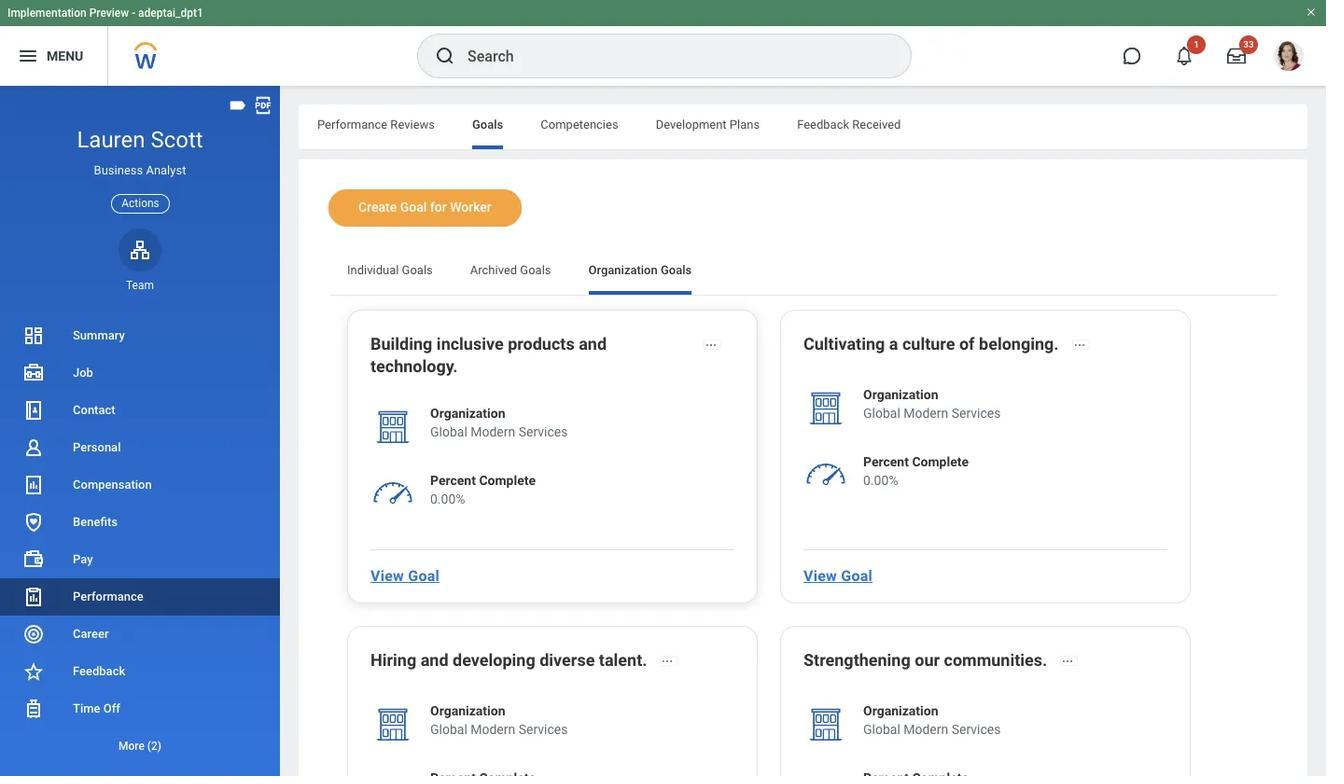 Task type: locate. For each thing, give the bounding box(es) containing it.
list
[[0, 317, 280, 765]]

global modern services element down cultivating a culture of belonging. element
[[863, 404, 1001, 423]]

organization global modern services down building inclusive products and technology.
[[430, 406, 568, 440]]

close environment banner image
[[1306, 7, 1317, 18]]

performance inside navigation pane region
[[73, 590, 144, 604]]

0 horizontal spatial related actions image
[[705, 339, 718, 352]]

tab list
[[299, 105, 1308, 149], [329, 250, 1278, 295]]

0 horizontal spatial performance
[[73, 590, 144, 604]]

services down diverse at the left
[[519, 722, 568, 737]]

0 vertical spatial tab list
[[299, 105, 1308, 149]]

performance reviews
[[317, 118, 435, 132]]

feedback image
[[22, 661, 45, 683]]

summary link
[[0, 317, 280, 355]]

2 view goal button from the left
[[796, 557, 880, 595]]

view for cultivating a culture of belonging.
[[804, 567, 837, 585]]

modern down hiring and developing diverse talent. element at the bottom left of page
[[471, 722, 515, 737]]

0 vertical spatial performance
[[317, 118, 387, 132]]

goal up the hiring
[[408, 567, 440, 585]]

1 related actions image from the left
[[705, 339, 718, 352]]

career link
[[0, 616, 280, 653]]

compensation link
[[0, 467, 280, 504]]

1 horizontal spatial percent complete 0.00%
[[863, 455, 969, 488]]

view goal button up strengthening
[[796, 557, 880, 595]]

1 horizontal spatial 0.00%
[[863, 473, 898, 488]]

modern for communities.
[[904, 722, 948, 737]]

1 horizontal spatial view goal
[[804, 567, 873, 585]]

0 vertical spatial 0.00%
[[863, 473, 898, 488]]

services down communities.
[[952, 722, 1001, 737]]

organization goals
[[589, 263, 692, 277]]

global down developing
[[430, 722, 467, 737]]

0.00% element
[[863, 471, 969, 490], [430, 490, 536, 509]]

personal image
[[22, 437, 45, 459]]

and right the hiring
[[421, 651, 449, 670]]

feedback
[[797, 118, 849, 132], [73, 665, 125, 679]]

benefits image
[[22, 511, 45, 534]]

culture
[[902, 334, 955, 354]]

0.00% for inclusive
[[430, 492, 465, 507]]

1 view goal button from the left
[[363, 557, 447, 595]]

related actions image right talent.
[[661, 655, 674, 668]]

modern down cultivating a culture of belonging. element
[[904, 406, 948, 421]]

1 related actions image from the left
[[661, 655, 674, 668]]

feedback left 'received'
[[797, 118, 849, 132]]

job
[[73, 366, 93, 380]]

analyst
[[146, 163, 186, 177]]

tab list containing performance reviews
[[299, 105, 1308, 149]]

0 horizontal spatial view goal button
[[363, 557, 447, 595]]

33
[[1243, 39, 1254, 49]]

archived goals
[[470, 263, 551, 277]]

feedback inside tab list
[[797, 118, 849, 132]]

summary
[[73, 329, 125, 343]]

tab list containing individual goals
[[329, 250, 1278, 295]]

communities.
[[944, 651, 1047, 670]]

lauren scott
[[77, 127, 203, 153]]

view goal button for building inclusive products and technology.
[[363, 557, 447, 595]]

modern down 'strengthening our communities.' element
[[904, 722, 948, 737]]

team link
[[119, 228, 161, 293]]

modern for products
[[471, 425, 515, 440]]

performance
[[317, 118, 387, 132], [73, 590, 144, 604]]

0 vertical spatial percent
[[863, 455, 909, 469]]

1 horizontal spatial feedback
[[797, 118, 849, 132]]

related actions image
[[705, 339, 718, 352], [1073, 339, 1086, 352]]

global
[[863, 406, 900, 421], [430, 425, 467, 440], [430, 722, 467, 737], [863, 722, 900, 737]]

1 vertical spatial 0.00%
[[430, 492, 465, 507]]

compensation
[[73, 478, 152, 492]]

global modern services element down hiring and developing diverse talent. element at the bottom left of page
[[430, 721, 568, 739]]

talent.
[[599, 651, 647, 670]]

2 view from the left
[[804, 567, 837, 585]]

view for building inclusive products and technology.
[[371, 567, 404, 585]]

technology.
[[371, 357, 458, 376]]

organization global modern services down 'strengthening our communities.' element
[[863, 704, 1001, 737]]

1 vertical spatial tab list
[[329, 250, 1278, 295]]

search image
[[434, 45, 456, 67]]

diverse
[[540, 651, 595, 670]]

organization for and
[[430, 406, 505, 421]]

0 horizontal spatial related actions image
[[661, 655, 674, 668]]

percent complete 0.00%
[[863, 455, 969, 488], [430, 473, 536, 507]]

percent
[[863, 455, 909, 469], [430, 473, 476, 488]]

view goal up strengthening
[[804, 567, 873, 585]]

building
[[371, 334, 432, 354]]

feedback received
[[797, 118, 901, 132]]

0 horizontal spatial percent
[[430, 473, 476, 488]]

pay link
[[0, 541, 280, 579]]

complete for belonging.
[[912, 455, 969, 469]]

0 horizontal spatial view
[[371, 567, 404, 585]]

1 vertical spatial percent
[[430, 473, 476, 488]]

-
[[132, 7, 135, 20]]

off
[[103, 702, 120, 716]]

global for inclusive
[[430, 425, 467, 440]]

worker
[[450, 200, 492, 215]]

complete
[[912, 455, 969, 469], [479, 473, 536, 488]]

1 horizontal spatial performance
[[317, 118, 387, 132]]

goal for building
[[408, 567, 440, 585]]

organization
[[589, 263, 658, 277], [863, 387, 939, 402], [430, 406, 505, 421], [430, 704, 505, 719], [863, 704, 939, 719]]

1 horizontal spatial view goal button
[[796, 557, 880, 595]]

tab list for individual goals
[[299, 105, 1308, 149]]

global down technology.
[[430, 425, 467, 440]]

feedback link
[[0, 653, 280, 691]]

and
[[579, 334, 607, 354], [421, 651, 449, 670]]

organization for diverse
[[430, 704, 505, 719]]

1 vertical spatial and
[[421, 651, 449, 670]]

goals
[[472, 118, 503, 132], [402, 263, 433, 277], [520, 263, 551, 277], [661, 263, 692, 277]]

0 horizontal spatial feedback
[[73, 665, 125, 679]]

our
[[915, 651, 940, 670]]

job link
[[0, 355, 280, 392]]

tab list for cultivating a culture of belonging.
[[329, 250, 1278, 295]]

0 horizontal spatial 0.00% element
[[430, 490, 536, 509]]

goal
[[400, 200, 427, 215], [408, 567, 440, 585], [841, 567, 873, 585]]

archived
[[470, 263, 517, 277]]

organization global modern services for products
[[430, 406, 568, 440]]

adeptai_dpt1
[[138, 7, 203, 20]]

1 horizontal spatial related actions image
[[1073, 339, 1086, 352]]

related actions image
[[661, 655, 674, 668], [1061, 655, 1074, 668]]

modern down building inclusive products and technology.
[[471, 425, 515, 440]]

organization global modern services down cultivating a culture of belonging. element
[[863, 387, 1001, 421]]

0 vertical spatial and
[[579, 334, 607, 354]]

33 button
[[1216, 35, 1258, 77]]

cultivating a culture of belonging. element
[[804, 333, 1059, 359]]

0.00% element for technology.
[[430, 490, 536, 509]]

global modern services element down building inclusive products and technology.
[[430, 423, 568, 441]]

organization global modern services
[[863, 387, 1001, 421], [430, 406, 568, 440], [430, 704, 568, 737], [863, 704, 1001, 737]]

create goal for worker button
[[329, 189, 522, 227]]

services down building inclusive products and technology. element
[[519, 425, 568, 440]]

0 vertical spatial feedback
[[797, 118, 849, 132]]

goal left for
[[400, 200, 427, 215]]

view goal button up the hiring
[[363, 557, 447, 595]]

1 view goal from the left
[[371, 567, 440, 585]]

personal
[[73, 441, 121, 455]]

scott
[[151, 127, 203, 153]]

1 horizontal spatial related actions image
[[1061, 655, 1074, 668]]

goal up strengthening
[[841, 567, 873, 585]]

performance image
[[22, 586, 45, 609]]

view team image
[[129, 239, 151, 261]]

view goal button
[[363, 557, 447, 595], [796, 557, 880, 595]]

organization global modern services for communities.
[[863, 704, 1001, 737]]

global down a
[[863, 406, 900, 421]]

view
[[371, 567, 404, 585], [804, 567, 837, 585]]

career
[[73, 627, 109, 641]]

feedback inside list
[[73, 665, 125, 679]]

0 horizontal spatial percent complete 0.00%
[[430, 473, 536, 507]]

modern
[[904, 406, 948, 421], [471, 425, 515, 440], [471, 722, 515, 737], [904, 722, 948, 737]]

pay image
[[22, 549, 45, 571]]

strengthening our communities. element
[[804, 650, 1047, 676]]

0 horizontal spatial complete
[[479, 473, 536, 488]]

1 view from the left
[[371, 567, 404, 585]]

and inside hiring and developing diverse talent. element
[[421, 651, 449, 670]]

services down of
[[952, 406, 1001, 421]]

and right the products
[[579, 334, 607, 354]]

implementation
[[7, 7, 87, 20]]

services
[[952, 406, 1001, 421], [519, 425, 568, 440], [519, 722, 568, 737], [952, 722, 1001, 737]]

1 horizontal spatial percent
[[863, 455, 909, 469]]

organization global modern services down hiring and developing diverse talent. element at the bottom left of page
[[430, 704, 568, 737]]

hiring and developing diverse talent. element
[[371, 650, 647, 676]]

2 related actions image from the left
[[1061, 655, 1074, 668]]

benefits
[[73, 515, 118, 529]]

products
[[508, 334, 575, 354]]

actions button
[[111, 194, 170, 214]]

performance inside tab list
[[317, 118, 387, 132]]

view goal
[[371, 567, 440, 585], [804, 567, 873, 585]]

benefits link
[[0, 504, 280, 541]]

developing
[[453, 651, 535, 670]]

2 related actions image from the left
[[1073, 339, 1086, 352]]

view up strengthening
[[804, 567, 837, 585]]

0 horizontal spatial and
[[421, 651, 449, 670]]

feedback up time off
[[73, 665, 125, 679]]

0 vertical spatial complete
[[912, 455, 969, 469]]

1 vertical spatial performance
[[73, 590, 144, 604]]

0 horizontal spatial 0.00%
[[430, 492, 465, 507]]

organization global modern services for culture
[[863, 387, 1001, 421]]

1 horizontal spatial 0.00% element
[[863, 471, 969, 490]]

2 view goal from the left
[[804, 567, 873, 585]]

view goal for building inclusive products and technology.
[[371, 567, 440, 585]]

performance left reviews
[[317, 118, 387, 132]]

related actions image right communities.
[[1061, 655, 1074, 668]]

global for a
[[863, 406, 900, 421]]

1 horizontal spatial view
[[804, 567, 837, 585]]

goals for individual goals
[[402, 263, 433, 277]]

global modern services element for developing
[[430, 721, 568, 739]]

goal for cultivating
[[841, 567, 873, 585]]

1 horizontal spatial complete
[[912, 455, 969, 469]]

view goal up the hiring
[[371, 567, 440, 585]]

performance up career
[[73, 590, 144, 604]]

time
[[73, 702, 100, 716]]

tag image
[[228, 95, 248, 116]]

profile logan mcneil image
[[1274, 41, 1304, 75]]

1 horizontal spatial and
[[579, 334, 607, 354]]

related actions image for hiring and developing diverse talent.
[[661, 655, 674, 668]]

global modern services element down 'strengthening our communities.' element
[[863, 721, 1001, 739]]

global down strengthening
[[863, 722, 900, 737]]

1 vertical spatial complete
[[479, 473, 536, 488]]

view up the hiring
[[371, 567, 404, 585]]

0.00%
[[863, 473, 898, 488], [430, 492, 465, 507]]

organization global modern services for developing
[[430, 704, 568, 737]]

menu button
[[0, 26, 108, 86]]

goals for archived goals
[[520, 263, 551, 277]]

percent complete 0.00% for belonging.
[[863, 455, 969, 488]]

justify image
[[17, 45, 39, 67]]

global modern services element
[[863, 404, 1001, 423], [430, 423, 568, 441], [430, 721, 568, 739], [863, 721, 1001, 739]]

0 horizontal spatial view goal
[[371, 567, 440, 585]]

business
[[94, 163, 143, 177]]

1 vertical spatial feedback
[[73, 665, 125, 679]]



Task type: describe. For each thing, give the bounding box(es) containing it.
feedback for feedback received
[[797, 118, 849, 132]]

team
[[126, 279, 154, 292]]

1
[[1194, 39, 1199, 49]]

hiring
[[371, 651, 416, 670]]

list containing summary
[[0, 317, 280, 765]]

services for and
[[519, 425, 568, 440]]

individual goals
[[347, 263, 433, 277]]

lauren
[[77, 127, 145, 153]]

(2)
[[147, 740, 162, 753]]

job image
[[22, 362, 45, 385]]

related actions image for building inclusive products and technology.
[[705, 339, 718, 352]]

percent complete 0.00% for technology.
[[430, 473, 536, 507]]

more
[[118, 740, 145, 753]]

building inclusive products and technology. element
[[371, 333, 691, 382]]

strengthening
[[804, 651, 911, 670]]

percent for inclusive
[[430, 473, 476, 488]]

and inside building inclusive products and technology.
[[579, 334, 607, 354]]

compensation image
[[22, 474, 45, 497]]

belonging.
[[979, 334, 1059, 354]]

a
[[889, 334, 898, 354]]

percent for a
[[863, 455, 909, 469]]

more (2) button
[[0, 728, 280, 765]]

individual
[[347, 263, 399, 277]]

inclusive
[[437, 334, 504, 354]]

preview
[[89, 7, 129, 20]]

reviews
[[390, 118, 435, 132]]

contact link
[[0, 392, 280, 429]]

plans
[[730, 118, 760, 132]]

performance for performance
[[73, 590, 144, 604]]

view goal for cultivating a culture of belonging.
[[804, 567, 873, 585]]

complete for technology.
[[479, 473, 536, 488]]

team lauren scott element
[[119, 278, 161, 293]]

modern for culture
[[904, 406, 948, 421]]

create goal for worker
[[358, 200, 492, 215]]

inbox large image
[[1227, 47, 1246, 65]]

more (2) button
[[0, 735, 280, 758]]

contact
[[73, 403, 115, 417]]

cultivating
[[804, 334, 885, 354]]

services for diverse
[[519, 722, 568, 737]]

create
[[358, 200, 397, 215]]

organization for of
[[863, 387, 939, 402]]

time off
[[73, 702, 120, 716]]

competencies
[[541, 118, 618, 132]]

business analyst
[[94, 163, 186, 177]]

Search Workday  search field
[[468, 35, 873, 77]]

career image
[[22, 623, 45, 646]]

development plans
[[656, 118, 760, 132]]

services for of
[[952, 406, 1001, 421]]

0.00% for a
[[863, 473, 898, 488]]

menu banner
[[0, 0, 1326, 86]]

goal inside button
[[400, 200, 427, 215]]

global for and
[[430, 722, 467, 737]]

actions
[[122, 197, 159, 210]]

notifications large image
[[1175, 47, 1194, 65]]

feedback for feedback
[[73, 665, 125, 679]]

building inclusive products and technology.
[[371, 334, 607, 376]]

modern for developing
[[471, 722, 515, 737]]

related actions image for strengthening our communities.
[[1061, 655, 1074, 668]]

personal link
[[0, 429, 280, 467]]

pay
[[73, 553, 93, 567]]

more (2)
[[118, 740, 162, 753]]

menu
[[47, 48, 83, 63]]

global modern services element for communities.
[[863, 721, 1001, 739]]

0.00% element for belonging.
[[863, 471, 969, 490]]

global for our
[[863, 722, 900, 737]]

global modern services element for culture
[[863, 404, 1001, 423]]

implementation preview -   adeptai_dpt1
[[7, 7, 203, 20]]

for
[[430, 200, 447, 215]]

summary image
[[22, 325, 45, 347]]

cultivating a culture of belonging.
[[804, 334, 1059, 354]]

hiring and developing diverse talent.
[[371, 651, 647, 670]]

performance for performance reviews
[[317, 118, 387, 132]]

global modern services element for products
[[430, 423, 568, 441]]

performance link
[[0, 579, 280, 616]]

of
[[959, 334, 975, 354]]

navigation pane region
[[0, 86, 280, 777]]

view printable version (pdf) image
[[253, 95, 273, 116]]

time off image
[[22, 698, 45, 721]]

1 button
[[1164, 35, 1206, 77]]

contact image
[[22, 399, 45, 422]]

time off link
[[0, 691, 280, 728]]

goals for organization goals
[[661, 263, 692, 277]]

strengthening our communities.
[[804, 651, 1047, 670]]

view goal button for cultivating a culture of belonging.
[[796, 557, 880, 595]]

development
[[656, 118, 727, 132]]

received
[[852, 118, 901, 132]]

related actions image for cultivating a culture of belonging.
[[1073, 339, 1086, 352]]



Task type: vqa. For each thing, say whether or not it's contained in the screenshot.
Officer inside the the p-00001 chief executive officer - steve morgan
no



